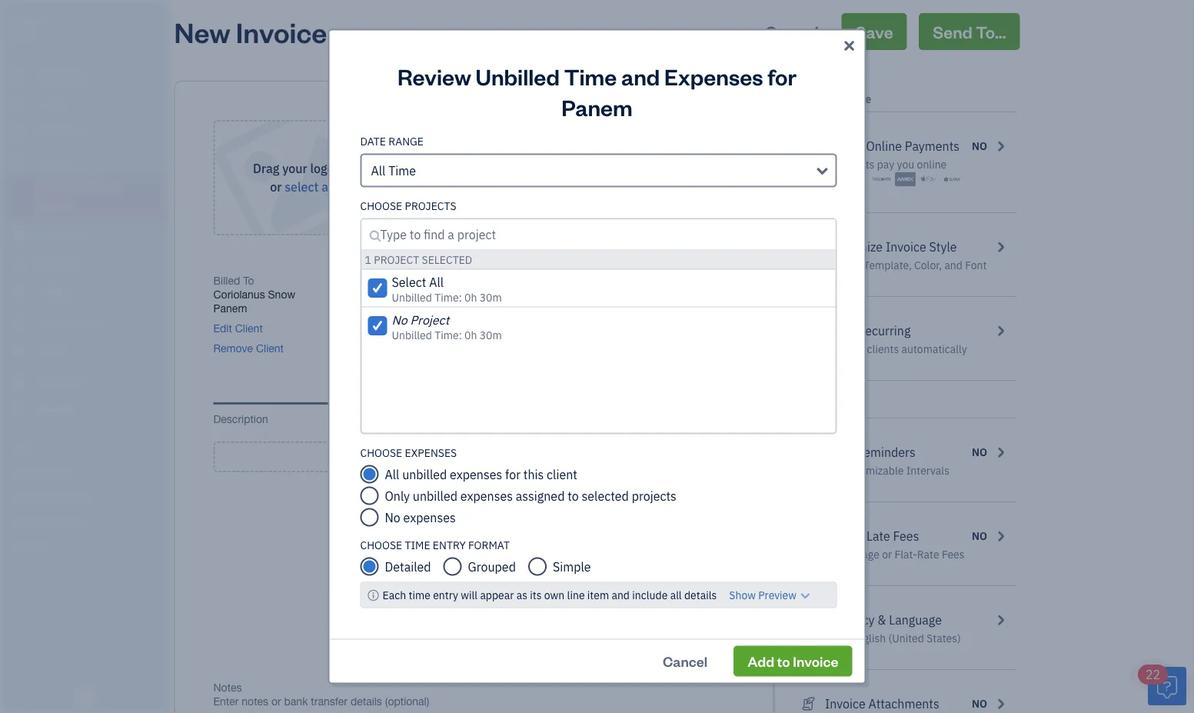 Task type: describe. For each thing, give the bounding box(es) containing it.
chevronright image for customize invoice style
[[994, 238, 1008, 256]]

notes
[[213, 681, 242, 694]]

items and services image
[[12, 491, 165, 503]]

style
[[930, 239, 957, 255]]

no expenses
[[385, 509, 456, 525]]

only
[[385, 488, 410, 504]]

time inside review unbilled time and expenses for panem
[[564, 62, 617, 91]]

team members image
[[12, 466, 165, 478]]

customizable
[[838, 463, 904, 478]]

add for add to invoice
[[748, 652, 775, 670]]

show preview
[[729, 588, 797, 602]]

for inside choose expenses option group
[[505, 466, 521, 482]]

chart image
[[10, 373, 28, 388]]

bank connections image
[[12, 515, 165, 528]]

choose for 1
[[360, 198, 402, 213]]

request
[[537, 632, 577, 645]]

chevrondown image
[[799, 589, 812, 601]]

let clients pay you online
[[825, 157, 947, 172]]

4 chevronright image from the top
[[994, 611, 1008, 629]]

file
[[331, 179, 349, 195]]

expenses
[[405, 445, 457, 460]]

percentage or flat-rate fees
[[825, 547, 965, 562]]

format
[[468, 538, 510, 552]]

(
[[707, 274, 710, 287]]

edit business information
[[612, 148, 735, 161]]

bill your clients automatically
[[825, 342, 967, 356]]

pay
[[877, 157, 895, 172]]

1 vertical spatial clients
[[867, 342, 899, 356]]

show
[[729, 588, 756, 602]]

unbilled for project
[[392, 328, 432, 342]]

send for send reminders
[[825, 444, 853, 460]]

a for file
[[322, 179, 328, 195]]

project
[[374, 252, 419, 267]]

language
[[889, 612, 942, 628]]

timer image
[[10, 315, 28, 330]]

all unbilled expenses for this client
[[385, 466, 578, 482]]

dashboard image
[[10, 67, 28, 82]]

invoices image
[[802, 695, 816, 713]]

choose for all
[[360, 445, 402, 460]]

estimate image
[[10, 125, 28, 141]]

1
[[365, 252, 371, 267]]

DATE RANGE field
[[360, 153, 837, 187]]

0 vertical spatial fees
[[893, 528, 920, 544]]

check image
[[371, 318, 385, 333]]

at
[[825, 463, 836, 478]]

amount due ( usd ) $0.00
[[644, 274, 735, 318]]

new invoice
[[174, 13, 327, 50]]

discover image
[[872, 172, 893, 187]]

review unbilled time and expenses for panem
[[398, 62, 797, 122]]

cancel for add to invoice
[[663, 652, 708, 670]]

1 vertical spatial client
[[256, 342, 284, 355]]

expense image
[[10, 256, 28, 272]]

accept online payments
[[825, 138, 960, 154]]

a for deposit
[[580, 632, 585, 645]]

payments
[[905, 138, 960, 154]]

2 vertical spatial and
[[612, 588, 630, 602]]

chevronright image for make recurring
[[994, 322, 1008, 340]]

time
[[405, 538, 430, 552]]

charge late fees
[[825, 528, 920, 544]]

and for expenses
[[622, 62, 660, 91]]

online
[[866, 138, 902, 154]]

at customizable intervals
[[825, 463, 950, 478]]

2 horizontal spatial panem
[[811, 398, 846, 412]]

invoice inside button
[[793, 652, 839, 670]]

amount for amount due ( usd ) $0.00
[[644, 274, 682, 287]]

unbilled for all
[[402, 466, 447, 482]]

invoice number
[[480, 274, 556, 287]]

add for add a line
[[448, 447, 477, 467]]

review unbilled time and expenses for panem dialog
[[0, 10, 1195, 703]]

save
[[856, 20, 894, 42]]

time
[[409, 588, 431, 602]]

intervals
[[907, 463, 950, 478]]

all time
[[371, 162, 416, 178]]

customize
[[825, 239, 883, 255]]

reminders
[[856, 444, 916, 460]]

apple pay image
[[919, 172, 939, 187]]

deposit
[[588, 632, 626, 645]]

client image
[[10, 96, 28, 112]]

subtotal
[[585, 500, 626, 512]]

Type to find a project text field
[[380, 225, 499, 244]]

$0.00
[[666, 285, 735, 318]]

unbilled for only
[[413, 488, 458, 504]]

)
[[732, 274, 735, 287]]

cancel button for add to invoice
[[649, 646, 722, 677]]

select all unbilled time: 0h 30m
[[392, 274, 502, 304]]

paintbrush image
[[802, 238, 816, 256]]

project image
[[10, 285, 28, 301]]

choose projects
[[360, 198, 457, 213]]

template,
[[864, 258, 912, 272]]

select
[[392, 274, 426, 290]]

Issue date in MM/DD/YYYY format text field
[[364, 288, 457, 301]]

all inside the select all unbilled time: 0h 30m
[[429, 274, 444, 290]]

and for font
[[945, 258, 963, 272]]

recurring
[[858, 323, 911, 339]]

its
[[530, 588, 542, 602]]

all for unbilled
[[385, 466, 400, 482]]

billed
[[213, 274, 240, 287]]

0h for project
[[465, 328, 477, 342]]

currency
[[825, 612, 875, 628]]

no for send reminders
[[972, 445, 988, 459]]

grouped
[[468, 558, 516, 575]]

date range
[[360, 134, 424, 148]]

selected
[[582, 488, 629, 504]]

date of issue
[[364, 274, 427, 287]]

settings for this invoice
[[793, 70, 872, 106]]

invoice attachments
[[825, 696, 940, 712]]

edit client button
[[213, 322, 263, 335]]

currencyandlanguage image
[[802, 611, 816, 629]]

time: for all
[[435, 290, 462, 304]]

chevronright image for charge late fees
[[994, 527, 1008, 545]]

cancel button for save
[[751, 13, 833, 50]]

reference
[[480, 321, 528, 334]]

edit inside billed to coriolanus snow panem edit client remove client
[[213, 322, 232, 335]]

amount paid
[[563, 577, 626, 590]]

bill
[[825, 342, 841, 356]]

issue
[[402, 274, 427, 287]]

panem inside review unbilled time and expenses for panem
[[562, 93, 633, 122]]

info image
[[367, 589, 380, 601]]

1 vertical spatial due
[[364, 321, 384, 334]]

automatically
[[902, 342, 967, 356]]

late
[[867, 528, 891, 544]]

to...
[[976, 20, 1007, 42]]

review
[[398, 62, 471, 91]]

0h for all
[[465, 290, 477, 304]]

0.00
[[714, 574, 735, 587]]

request a deposit button
[[537, 632, 626, 645]]

remove
[[213, 342, 253, 355]]

3 choose from the top
[[360, 538, 402, 552]]

range
[[389, 134, 424, 148]]

unbilled for all
[[392, 290, 432, 304]]

online
[[917, 157, 947, 172]]

make recurring
[[825, 323, 911, 339]]

number
[[517, 274, 556, 287]]

a for line
[[480, 447, 489, 467]]



Task type: vqa. For each thing, say whether or not it's contained in the screenshot.
&
yes



Task type: locate. For each thing, give the bounding box(es) containing it.
remove client button
[[213, 342, 284, 355]]

1 vertical spatial add
[[748, 652, 775, 670]]

0 vertical spatial 30m
[[480, 290, 502, 304]]

0h inside no project unbilled time: 0h 30m
[[465, 328, 477, 342]]

0 vertical spatial add
[[448, 447, 477, 467]]

no
[[972, 139, 988, 153], [972, 445, 988, 459], [972, 529, 988, 543], [972, 697, 988, 711]]

cancel button down all
[[649, 646, 722, 677]]

clients
[[843, 157, 875, 172], [867, 342, 899, 356]]

choose expenses
[[360, 445, 457, 460]]

date left of
[[364, 274, 387, 287]]

add down show preview
[[748, 652, 775, 670]]

1 horizontal spatial cancel
[[765, 20, 819, 42]]

30m inside the select all unbilled time: 0h 30m
[[480, 290, 502, 304]]

due left the (
[[685, 274, 704, 287]]

time: inside the select all unbilled time: 0h 30m
[[435, 290, 462, 304]]

no inside no project unbilled time: 0h 30m
[[392, 312, 408, 328]]

0 vertical spatial date
[[364, 274, 387, 287]]

panem down coriolanus
[[213, 302, 247, 315]]

no project unbilled time: 0h 30m
[[392, 312, 502, 342]]

no for charge late fees
[[972, 529, 988, 543]]

1 horizontal spatial due
[[685, 274, 704, 287]]

visa image
[[825, 172, 846, 187]]

all inside date range field
[[371, 162, 386, 178]]

Reference Number text field
[[480, 335, 588, 348]]

chevronright image for accept online payments
[[994, 137, 1008, 155]]

send up at
[[825, 444, 853, 460]]

30m down 'enter an invoice #' text field
[[480, 328, 502, 342]]

0 vertical spatial edit
[[612, 148, 631, 161]]

time inside date range field
[[389, 162, 416, 178]]

billed to coriolanus snow panem edit client remove client
[[213, 274, 295, 355]]

chevronright image
[[994, 238, 1008, 256], [994, 322, 1008, 340], [994, 695, 1008, 713]]

0 vertical spatial for
[[793, 92, 809, 106]]

1 vertical spatial time:
[[435, 328, 462, 342]]

payment image
[[10, 227, 28, 242]]

unbilled
[[476, 62, 560, 91], [392, 290, 432, 304], [392, 328, 432, 342]]

no right check icon
[[392, 312, 408, 328]]

entry
[[433, 588, 458, 602]]

3 chevronright image from the top
[[994, 695, 1008, 713]]

send
[[933, 20, 973, 42], [825, 444, 853, 460]]

30m
[[480, 290, 502, 304], [480, 328, 502, 342]]

0 vertical spatial all
[[371, 162, 386, 178]]

0h left reference
[[465, 328, 477, 342]]

1 vertical spatial for
[[505, 466, 521, 482]]

1 for from the top
[[793, 92, 809, 106]]

2 chevronright image from the top
[[994, 322, 1008, 340]]

all for time
[[371, 162, 386, 178]]

amount inside amount due ( usd ) $0.00
[[644, 274, 682, 287]]

all right issue
[[429, 274, 444, 290]]

0 horizontal spatial for
[[505, 466, 521, 482]]

0 vertical spatial chevronright image
[[994, 238, 1008, 256]]

a left the line at the left bottom of page
[[480, 447, 489, 467]]

1 vertical spatial time
[[389, 162, 416, 178]]

2 vertical spatial expenses
[[403, 509, 456, 525]]

1 vertical spatial for
[[793, 398, 809, 412]]

0 horizontal spatial fees
[[893, 528, 920, 544]]

0 vertical spatial time
[[564, 62, 617, 91]]

1 vertical spatial fees
[[942, 547, 965, 562]]

chevronright image
[[994, 137, 1008, 155], [994, 443, 1008, 462], [994, 527, 1008, 545], [994, 611, 1008, 629]]

mastercard image
[[849, 172, 869, 187]]

1 vertical spatial date
[[387, 321, 409, 334]]

owner
[[12, 31, 41, 43]]

1 horizontal spatial edit
[[612, 148, 631, 161]]

due down check image
[[364, 321, 384, 334]]

preview
[[759, 588, 797, 602]]

2 vertical spatial a
[[580, 632, 585, 645]]

Enter an Invoice # text field
[[480, 288, 522, 301]]

0 horizontal spatial a
[[322, 179, 328, 195]]

2 vertical spatial unbilled
[[392, 328, 432, 342]]

choose inside option group
[[360, 445, 402, 460]]

1 horizontal spatial add
[[748, 652, 775, 670]]

fees
[[893, 528, 920, 544], [942, 547, 965, 562]]

send left to...
[[933, 20, 973, 42]]

unbilled inside no project unbilled time: 0h 30m
[[392, 328, 432, 342]]

2 chevronright image from the top
[[994, 443, 1008, 462]]

1 chevronright image from the top
[[994, 137, 1008, 155]]

amount left the (
[[644, 274, 682, 287]]

for
[[793, 92, 809, 106], [793, 398, 809, 412]]

0 horizontal spatial send
[[825, 444, 853, 460]]

select
[[285, 179, 319, 195]]

1 horizontal spatial send
[[933, 20, 973, 42]]

for panem
[[793, 398, 846, 412]]

0h
[[465, 290, 477, 304], [465, 328, 477, 342]]

amount for amount paid
[[563, 577, 601, 590]]

invoice inside settings for this invoice
[[835, 92, 872, 106]]

edit inside button
[[612, 148, 631, 161]]

0 horizontal spatial cancel button
[[649, 646, 722, 677]]

1 vertical spatial no
[[385, 509, 401, 525]]

2 choose from the top
[[360, 445, 402, 460]]

0h inside the select all unbilled time: 0h 30m
[[465, 290, 477, 304]]

1 vertical spatial choose
[[360, 445, 402, 460]]

1 vertical spatial amount
[[563, 577, 601, 590]]

color,
[[915, 258, 942, 272]]

2 no from the top
[[972, 445, 988, 459]]

font
[[966, 258, 987, 272]]

0 vertical spatial time:
[[435, 290, 462, 304]]

1 vertical spatial cancel
[[663, 652, 708, 670]]

usd
[[710, 274, 732, 287]]

bank image
[[942, 172, 963, 187]]

all up only
[[385, 466, 400, 482]]

2 vertical spatial panem
[[811, 398, 846, 412]]

clients down recurring
[[867, 342, 899, 356]]

1 vertical spatial chevronright image
[[994, 322, 1008, 340]]

2 time: from the top
[[435, 328, 462, 342]]

charge
[[825, 528, 864, 544]]

no for no project unbilled time: 0h 30m
[[392, 312, 408, 328]]

cancel up settings
[[765, 20, 819, 42]]

usd,
[[825, 631, 849, 645]]

0 horizontal spatial due
[[364, 321, 384, 334]]

0 vertical spatial clients
[[843, 157, 875, 172]]

30m down the 'invoice number'
[[480, 290, 502, 304]]

0 vertical spatial due
[[685, 274, 704, 287]]

a left deposit
[[580, 632, 585, 645]]

chevronright image for send reminders
[[994, 443, 1008, 462]]

cancel inside review unbilled time and expenses for panem dialog
[[663, 652, 708, 670]]

close image
[[842, 36, 858, 55]]

fees up flat-
[[893, 528, 920, 544]]

as
[[517, 588, 528, 602]]

4 no from the top
[[972, 697, 988, 711]]

1 choose from the top
[[360, 198, 402, 213]]

snow
[[268, 288, 295, 301]]

1 no from the top
[[972, 139, 988, 153]]

or
[[882, 547, 892, 562]]

choose up detailed
[[360, 538, 402, 552]]

time: for project
[[435, 328, 462, 342]]

all down date
[[371, 162, 386, 178]]

2 30m from the top
[[480, 328, 502, 342]]

american express image
[[895, 172, 916, 187]]

no inside choose expenses option group
[[385, 509, 401, 525]]

expenses for for
[[450, 466, 503, 482]]

no for no expenses
[[385, 509, 401, 525]]

attachments
[[869, 696, 940, 712]]

selected
[[422, 252, 473, 267]]

1 vertical spatial a
[[480, 447, 489, 467]]

edit left business
[[612, 148, 631, 161]]

0 horizontal spatial to
[[568, 488, 579, 504]]

and inside review unbilled time and expenses for panem
[[622, 62, 660, 91]]

1 30m from the top
[[480, 290, 502, 304]]

send for send to...
[[933, 20, 973, 42]]

1 time: from the top
[[435, 290, 462, 304]]

no for invoice attachments
[[972, 697, 988, 711]]

due
[[685, 274, 704, 287], [364, 321, 384, 334]]

cancel down all
[[663, 652, 708, 670]]

clients down accept
[[843, 157, 875, 172]]

this
[[524, 466, 544, 482]]

panem inside billed to coriolanus snow panem edit client remove client
[[213, 302, 247, 315]]

1 vertical spatial expenses
[[461, 488, 513, 504]]

0 vertical spatial no
[[392, 312, 408, 328]]

0h left 'enter an invoice #' text field
[[465, 290, 477, 304]]

to inside add to invoice button
[[778, 652, 790, 670]]

due date
[[364, 321, 409, 334]]

client
[[547, 466, 578, 482]]

2 vertical spatial chevronright image
[[994, 695, 1008, 713]]

add inside button
[[448, 447, 477, 467]]

0 vertical spatial 0h
[[465, 290, 477, 304]]

1 vertical spatial and
[[945, 258, 963, 272]]

for inside settings for this invoice
[[793, 92, 809, 106]]

currency & language
[[825, 612, 942, 628]]

description
[[213, 413, 268, 425]]

1 horizontal spatial a
[[480, 447, 489, 467]]

0 vertical spatial client
[[235, 322, 263, 335]]

flat-
[[895, 547, 917, 562]]

add right plus image
[[448, 447, 477, 467]]

3 no from the top
[[972, 529, 988, 543]]

unbilled down plus image
[[402, 466, 447, 482]]

your
[[843, 342, 865, 356]]

invoice image
[[10, 155, 28, 170]]

0 vertical spatial for
[[768, 62, 797, 91]]

1 0h from the top
[[465, 290, 477, 304]]

1 vertical spatial 30m
[[480, 328, 502, 342]]

all
[[371, 162, 386, 178], [429, 274, 444, 290], [385, 466, 400, 482]]

check image
[[371, 280, 385, 295]]

0 horizontal spatial add
[[448, 447, 477, 467]]

percentage
[[825, 547, 880, 562]]

choose
[[360, 198, 402, 213], [360, 445, 402, 460], [360, 538, 402, 552]]

0 vertical spatial panem
[[562, 93, 633, 122]]

add to invoice
[[748, 652, 839, 670]]

time:
[[435, 290, 462, 304], [435, 328, 462, 342]]

for left the this
[[505, 466, 521, 482]]

for right expenses
[[768, 62, 797, 91]]

2 vertical spatial choose
[[360, 538, 402, 552]]

&
[[878, 612, 886, 628]]

a left file
[[322, 179, 328, 195]]

expenses for assigned
[[461, 488, 513, 504]]

unbilled up no expenses
[[413, 488, 458, 504]]

30m inside no project unbilled time: 0h 30m
[[480, 328, 502, 342]]

0 vertical spatial cancel
[[765, 20, 819, 42]]

0 horizontal spatial panem
[[213, 302, 247, 315]]

expenses
[[665, 62, 764, 91]]

0 horizontal spatial time
[[389, 162, 416, 178]]

line
[[492, 447, 522, 467]]

no for accept online payments
[[972, 139, 988, 153]]

english
[[851, 631, 886, 645]]

chevronright image for no
[[994, 695, 1008, 713]]

projects
[[405, 198, 457, 213]]

3 chevronright image from the top
[[994, 527, 1008, 545]]

and left expenses
[[622, 62, 660, 91]]

0 vertical spatial and
[[622, 62, 660, 91]]

edit business information button
[[612, 148, 735, 162]]

client up 'remove client' button
[[235, 322, 263, 335]]

0 vertical spatial cancel button
[[751, 13, 833, 50]]

apps image
[[12, 442, 165, 454]]

choose up only
[[360, 445, 402, 460]]

to inside choose expenses option group
[[568, 488, 579, 504]]

onlinesales image
[[802, 137, 816, 155]]

for
[[768, 62, 797, 91], [505, 466, 521, 482]]

time: down the select all unbilled time: 0h 30m
[[435, 328, 462, 342]]

send inside button
[[933, 20, 973, 42]]

1 vertical spatial unbilled
[[413, 488, 458, 504]]

0 vertical spatial choose
[[360, 198, 402, 213]]

add a line button
[[213, 442, 735, 472]]

new
[[174, 13, 230, 50]]

all inside choose expenses option group
[[385, 466, 400, 482]]

1 vertical spatial 0h
[[465, 328, 477, 342]]

project
[[410, 312, 449, 328]]

cancel for save
[[765, 20, 819, 42]]

1 vertical spatial edit
[[213, 322, 232, 335]]

1 vertical spatial all
[[429, 274, 444, 290]]

1 horizontal spatial amount
[[644, 274, 682, 287]]

no down only
[[385, 509, 401, 525]]

unbilled inside review unbilled time and expenses for panem
[[476, 62, 560, 91]]

2 for from the top
[[793, 398, 809, 412]]

1 horizontal spatial fees
[[942, 547, 965, 562]]

you
[[897, 157, 915, 172]]

0 horizontal spatial cancel
[[663, 652, 708, 670]]

1 chevronright image from the top
[[994, 238, 1008, 256]]

apple owner
[[12, 13, 45, 43]]

(united
[[889, 631, 924, 645]]

panem up date range field on the top of page
[[562, 93, 633, 122]]

a inside button
[[580, 632, 585, 645]]

1 horizontal spatial time
[[564, 62, 617, 91]]

main element
[[0, 0, 208, 713]]

2 vertical spatial all
[[385, 466, 400, 482]]

edit up remove
[[213, 322, 232, 335]]

1 project selected
[[365, 252, 473, 267]]

amount down simple
[[563, 577, 601, 590]]

0 vertical spatial unbilled
[[476, 62, 560, 91]]

change template, color, and font
[[825, 258, 987, 272]]

unbilled
[[402, 466, 447, 482], [413, 488, 458, 504]]

add to invoice button
[[734, 646, 853, 677]]

0 vertical spatial a
[[322, 179, 328, 195]]

apple
[[12, 13, 45, 30]]

2 horizontal spatial a
[[580, 632, 585, 645]]

30m for project
[[480, 328, 502, 342]]

report image
[[10, 402, 28, 418]]

each
[[383, 588, 406, 602]]

client right remove
[[256, 342, 284, 355]]

freshbooks image
[[72, 688, 97, 707]]

0 vertical spatial unbilled
[[402, 466, 447, 482]]

date
[[364, 274, 387, 287], [387, 321, 409, 334]]

1 horizontal spatial panem
[[562, 93, 633, 122]]

0 horizontal spatial edit
[[213, 322, 232, 335]]

1 horizontal spatial cancel button
[[751, 13, 833, 50]]

due inside amount due ( usd ) $0.00
[[685, 274, 704, 287]]

paid
[[604, 577, 626, 590]]

add
[[448, 447, 477, 467], [748, 652, 775, 670]]

0 vertical spatial amount
[[644, 274, 682, 287]]

1 vertical spatial to
[[778, 652, 790, 670]]

accept
[[825, 138, 864, 154]]

money image
[[10, 344, 28, 359]]

fees right rate
[[942, 547, 965, 562]]

of
[[390, 274, 399, 287]]

0 horizontal spatial amount
[[563, 577, 601, 590]]

all
[[670, 588, 682, 602]]

projects
[[632, 488, 677, 504]]

add inside button
[[748, 652, 775, 670]]

only unbilled expenses assigned to selected projects
[[385, 488, 677, 504]]

date right check icon
[[387, 321, 409, 334]]

let
[[825, 157, 840, 172]]

time: inside no project unbilled time: 0h 30m
[[435, 328, 462, 342]]

choose down all time
[[360, 198, 402, 213]]

and right item
[[612, 588, 630, 602]]

for inside review unbilled time and expenses for panem
[[768, 62, 797, 91]]

0 vertical spatial to
[[568, 488, 579, 504]]

time entries option group
[[360, 557, 837, 576]]

30m for all
[[480, 290, 502, 304]]

simple
[[553, 558, 591, 575]]

unbilled inside the select all unbilled time: 0h 30m
[[392, 290, 432, 304]]

1 vertical spatial panem
[[213, 302, 247, 315]]

0 vertical spatial expenses
[[450, 466, 503, 482]]

1 horizontal spatial to
[[778, 652, 790, 670]]

1 vertical spatial cancel button
[[649, 646, 722, 677]]

a inside button
[[480, 447, 489, 467]]

panem down bill
[[811, 398, 846, 412]]

each time entry will appear as its own line item and include all details
[[383, 588, 717, 602]]

plus image
[[427, 449, 444, 465]]

and down style
[[945, 258, 963, 272]]

choose expenses option group
[[360, 445, 837, 527]]

cancel button up settings
[[751, 13, 833, 50]]

time: up project
[[435, 290, 462, 304]]

1 vertical spatial send
[[825, 444, 853, 460]]

2 0h from the top
[[465, 328, 477, 342]]

0 vertical spatial send
[[933, 20, 973, 42]]

settings image
[[12, 540, 165, 552]]

1 horizontal spatial for
[[768, 62, 797, 91]]

Notes text field
[[213, 695, 735, 708]]

send reminders
[[825, 444, 916, 460]]

no
[[392, 312, 408, 328], [385, 509, 401, 525]]

save button
[[842, 13, 907, 50]]

assigned
[[516, 488, 565, 504]]

1 vertical spatial unbilled
[[392, 290, 432, 304]]



